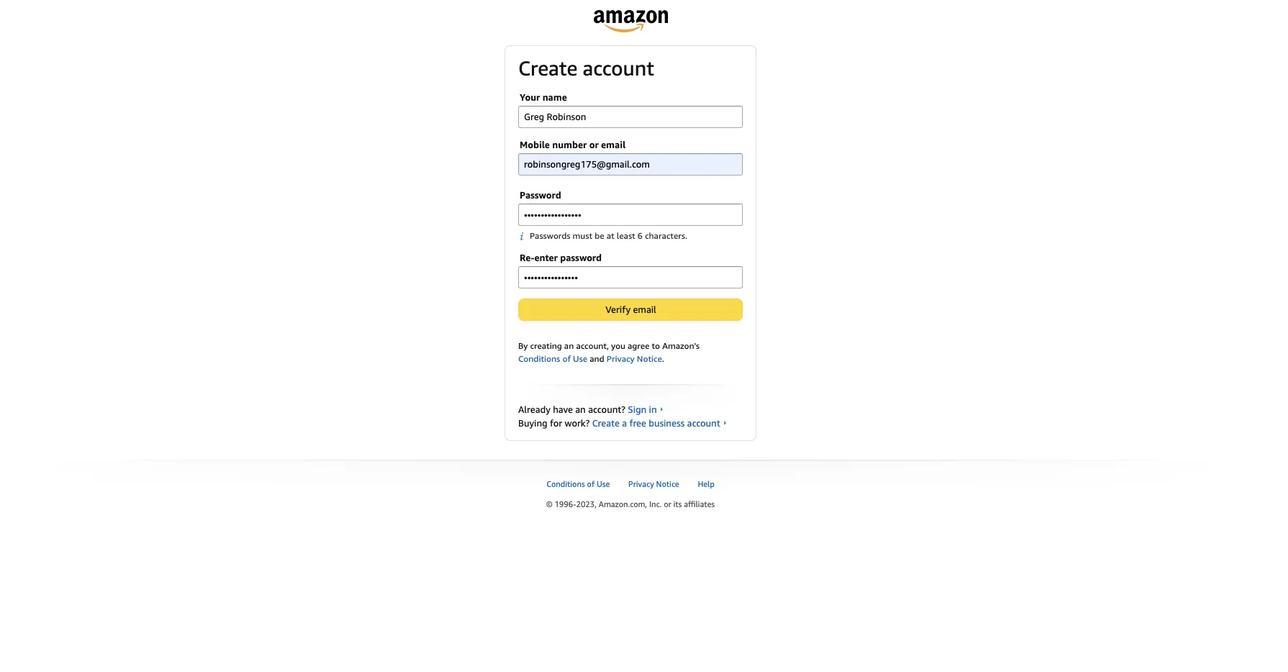 Task type: describe. For each thing, give the bounding box(es) containing it.
1 vertical spatial email
[[633, 304, 657, 315]]

Verify email submit
[[519, 299, 742, 320]]

a
[[622, 418, 627, 429]]

conditions inside by creating an account, you agree to amazon's conditions of use and privacy notice .
[[519, 353, 560, 364]]

its
[[674, 500, 682, 509]]

password
[[520, 189, 562, 201]]

Password password field
[[519, 204, 743, 226]]

0 horizontal spatial email
[[601, 139, 626, 150]]

1996-
[[555, 500, 576, 509]]

privacy notice
[[629, 479, 682, 489]]

account,
[[576, 340, 609, 351]]

amazon.com,
[[599, 500, 647, 509]]

an for have
[[576, 404, 586, 415]]

mobile number or email
[[520, 139, 626, 150]]

password
[[560, 252, 602, 263]]

be
[[595, 230, 605, 241]]

re-enter password
[[520, 252, 602, 263]]

must
[[573, 230, 593, 241]]

help link
[[698, 479, 717, 489]]

verify email
[[606, 304, 657, 315]]

Re-enter password password field
[[519, 266, 743, 289]]

passwords must be at least 6 characters.
[[530, 230, 688, 241]]

notice inside by creating an account, you agree to amazon's conditions of use and privacy notice .
[[637, 353, 662, 364]]

sign
[[628, 404, 647, 415]]

business
[[649, 418, 685, 429]]

alert image
[[520, 232, 530, 241]]

enter
[[535, 252, 558, 263]]

already
[[519, 404, 551, 415]]

use inside by creating an account, you agree to amazon's conditions of use and privacy notice .
[[573, 353, 588, 364]]

affiliates
[[684, 500, 715, 509]]

at
[[607, 230, 615, 241]]

create inside already have an account? sign in buying for work? create a free business account
[[592, 418, 620, 429]]

buying
[[519, 418, 548, 429]]

verify
[[606, 304, 631, 315]]

by
[[519, 340, 528, 351]]

free
[[630, 418, 647, 429]]

© 1996-2023, amazon.com, inc. or its affiliates
[[547, 500, 715, 509]]

amazon image
[[594, 10, 668, 32]]

help
[[698, 479, 717, 489]]

Your name text field
[[519, 106, 743, 128]]

6
[[638, 230, 643, 241]]

your
[[520, 91, 540, 103]]

1 horizontal spatial or
[[664, 500, 672, 509]]

create account
[[519, 56, 655, 80]]

inc.
[[650, 500, 662, 509]]

1 vertical spatial conditions
[[547, 479, 585, 489]]



Task type: locate. For each thing, give the bounding box(es) containing it.
your name
[[520, 91, 567, 103]]

for
[[550, 418, 563, 429]]

of up 2023,
[[587, 479, 595, 489]]

privacy notice link up inc.
[[629, 479, 682, 489]]

0 vertical spatial or
[[590, 139, 599, 150]]

amazon's
[[663, 340, 700, 351]]

or
[[590, 139, 599, 150], [664, 500, 672, 509]]

0 vertical spatial conditions of use link
[[519, 353, 588, 364]]

©
[[547, 500, 553, 509]]

0 vertical spatial privacy notice link
[[607, 353, 662, 364]]

an inside by creating an account, you agree to amazon's conditions of use and privacy notice .
[[564, 340, 574, 351]]

1 horizontal spatial an
[[576, 404, 586, 415]]

email right verify at top
[[633, 304, 657, 315]]

0 horizontal spatial of
[[563, 353, 571, 364]]

privacy inside by creating an account, you agree to amazon's conditions of use and privacy notice .
[[607, 353, 635, 364]]

2023,
[[576, 500, 597, 509]]

an inside already have an account? sign in buying for work? create a free business account
[[576, 404, 586, 415]]

Mobile number or email email field
[[519, 153, 743, 175]]

use
[[573, 353, 588, 364], [597, 479, 610, 489]]

sign in link
[[628, 404, 664, 415]]

you
[[611, 340, 626, 351]]

email up mobile number or email email field
[[601, 139, 626, 150]]

to
[[652, 340, 660, 351]]

passwords
[[530, 230, 571, 241]]

of
[[563, 353, 571, 364], [587, 479, 595, 489]]

1 vertical spatial or
[[664, 500, 672, 509]]

account?
[[588, 404, 626, 415]]

mobile
[[520, 139, 550, 150]]

create
[[519, 56, 578, 80], [592, 418, 620, 429]]

1 vertical spatial an
[[576, 404, 586, 415]]

conditions
[[519, 353, 560, 364], [547, 479, 585, 489]]

re-
[[520, 252, 535, 263]]

least
[[617, 230, 636, 241]]

account right business
[[687, 418, 721, 429]]

create up your name
[[519, 56, 578, 80]]

privacy notice link
[[607, 353, 662, 364], [629, 479, 682, 489]]

1 horizontal spatial account
[[687, 418, 721, 429]]

1 vertical spatial account
[[687, 418, 721, 429]]

account
[[583, 56, 655, 80], [687, 418, 721, 429]]

1 horizontal spatial email
[[633, 304, 657, 315]]

1 horizontal spatial use
[[597, 479, 610, 489]]

notice down the to
[[637, 353, 662, 364]]

privacy notice link down agree
[[607, 353, 662, 364]]

conditions of use link up 2023,
[[547, 479, 612, 489]]

number
[[553, 139, 587, 150]]

0 horizontal spatial create
[[519, 56, 578, 80]]

0 horizontal spatial an
[[564, 340, 574, 351]]

use up 2023,
[[597, 479, 610, 489]]

1 vertical spatial privacy notice link
[[629, 479, 682, 489]]

conditions of use link
[[519, 353, 588, 364], [547, 479, 612, 489]]

0 vertical spatial email
[[601, 139, 626, 150]]

conditions of use
[[547, 479, 612, 489]]

0 vertical spatial conditions
[[519, 353, 560, 364]]

or left its
[[664, 500, 672, 509]]

1 vertical spatial of
[[587, 479, 595, 489]]

0 vertical spatial use
[[573, 353, 588, 364]]

0 vertical spatial privacy
[[607, 353, 635, 364]]

create a free business account link
[[592, 418, 727, 429]]

0 vertical spatial an
[[564, 340, 574, 351]]

or right number
[[590, 139, 599, 150]]

0 horizontal spatial use
[[573, 353, 588, 364]]

work?
[[565, 418, 590, 429]]

.
[[662, 353, 664, 364]]

already have an account? sign in buying for work? create a free business account
[[519, 404, 721, 429]]

1 vertical spatial notice
[[656, 479, 680, 489]]

agree
[[628, 340, 650, 351]]

0 vertical spatial create
[[519, 56, 578, 80]]

0 horizontal spatial or
[[590, 139, 599, 150]]

an
[[564, 340, 574, 351], [576, 404, 586, 415]]

conditions of use link down "creating"
[[519, 353, 588, 364]]

privacy down "you"
[[607, 353, 635, 364]]

create down account? at the left of the page
[[592, 418, 620, 429]]

conditions down "creating"
[[519, 353, 560, 364]]

conditions up 1996-
[[547, 479, 585, 489]]

1 horizontal spatial create
[[592, 418, 620, 429]]

of inside by creating an account, you agree to amazon's conditions of use and privacy notice .
[[563, 353, 571, 364]]

1 vertical spatial use
[[597, 479, 610, 489]]

by creating an account, you agree to amazon's conditions of use and privacy notice .
[[519, 340, 700, 364]]

1 horizontal spatial of
[[587, 479, 595, 489]]

1 vertical spatial conditions of use link
[[547, 479, 612, 489]]

notice up its
[[656, 479, 680, 489]]

of left and
[[563, 353, 571, 364]]

0 horizontal spatial account
[[583, 56, 655, 80]]

privacy up © 1996-2023, amazon.com, inc. or its affiliates
[[629, 479, 654, 489]]

use left and
[[573, 353, 588, 364]]

0 vertical spatial notice
[[637, 353, 662, 364]]

0 vertical spatial account
[[583, 56, 655, 80]]

1 vertical spatial create
[[592, 418, 620, 429]]

email
[[601, 139, 626, 150], [633, 304, 657, 315]]

0 vertical spatial of
[[563, 353, 571, 364]]

creating
[[530, 340, 562, 351]]

an for creating
[[564, 340, 574, 351]]

name
[[543, 91, 567, 103]]

account down amazon image
[[583, 56, 655, 80]]

account inside already have an account? sign in buying for work? create a free business account
[[687, 418, 721, 429]]

notice
[[637, 353, 662, 364], [656, 479, 680, 489]]

an up work?
[[576, 404, 586, 415]]

privacy
[[607, 353, 635, 364], [629, 479, 654, 489]]

an right "creating"
[[564, 340, 574, 351]]

have
[[553, 404, 573, 415]]

1 vertical spatial privacy
[[629, 479, 654, 489]]

characters.
[[645, 230, 688, 241]]

and
[[590, 353, 605, 364]]

in
[[649, 404, 657, 415]]



Task type: vqa. For each thing, say whether or not it's contained in the screenshot.
Français in English [Audio Description] , English , Deutsch , Español (Latinoamérica) , Português , Español (España) , 日本語 , Français
no



